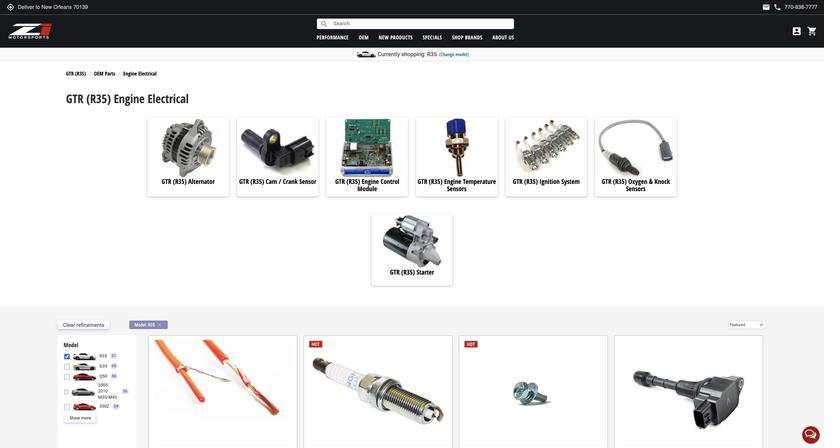 Task type: describe. For each thing, give the bounding box(es) containing it.
nissan 350z z33 2003 2004 2005 2006 2007 2008 2009 vq35de 3.5l revup rev up vq35hr nismo z1 motorsports image
[[71, 403, 98, 411]]

mail
[[762, 3, 770, 11]]

knock
[[655, 177, 670, 186]]

21
[[112, 354, 116, 359]]

new products
[[379, 34, 413, 41]]

gtr (r35) ignition system
[[513, 177, 580, 186]]

model:
[[135, 323, 147, 328]]

gtr for gtr (r35)
[[66, 70, 74, 77]]

engine electrical link
[[123, 70, 157, 77]]

more
[[81, 416, 91, 421]]

(change
[[439, 51, 454, 58]]

gtr (r35) ignition system link
[[506, 177, 587, 190]]

new
[[379, 34, 389, 41]]

system
[[561, 177, 580, 186]]

nissan r35 gtr gt-r awd twin turbo 2009 2010 2011 2012 2013 2014 2015 2016 2017 2018 2019 2020 vr38dett z1 motorsports image
[[71, 352, 98, 361]]

engine electrical
[[123, 70, 157, 77]]

g35
[[99, 364, 107, 369]]

oem parts link
[[94, 70, 115, 77]]

Search search field
[[328, 19, 514, 29]]

performance
[[317, 34, 349, 41]]

gtr (r35) cam / crank sensor
[[239, 177, 316, 186]]

(change model) link
[[439, 51, 469, 58]]

parts
[[105, 70, 115, 77]]

oem link
[[359, 34, 369, 41]]

module
[[357, 184, 377, 193]]

engine for gtr (r35) engine electrical
[[114, 91, 145, 107]]

0 vertical spatial electrical
[[138, 70, 157, 77]]

my_location
[[7, 3, 14, 11]]

(r35) for gtr (r35) starter
[[401, 268, 415, 277]]

(r35) for gtr (r35) ignition system
[[524, 177, 538, 186]]

specials
[[423, 34, 442, 41]]

clear refinements
[[63, 322, 104, 329]]

gtr (r35) engine control module
[[335, 177, 399, 193]]

&
[[649, 177, 653, 186]]

infiniti g35 coupe sedan v35 v36 skyline 2003 2004 2005 2006 2007 2008 3.5l vq35de revup rev up vq35hr z1 motorsports image
[[71, 362, 98, 371]]

gtr (r35) alternator
[[162, 177, 215, 186]]

gtr (r35) alternator link
[[147, 177, 229, 190]]

starter
[[417, 268, 434, 277]]

56
[[123, 390, 127, 394]]

gtr (r35) starter
[[390, 268, 434, 277]]

1 vertical spatial electrical
[[148, 91, 189, 107]]

crank
[[283, 177, 298, 186]]

shop brands link
[[452, 34, 483, 41]]

shopping:
[[401, 51, 426, 58]]

gtr for gtr (r35) engine electrical
[[66, 91, 83, 107]]

/
[[279, 177, 281, 186]]

about us
[[492, 34, 514, 41]]

69
[[112, 364, 116, 369]]

gtr for gtr (r35) engine control module
[[335, 177, 345, 186]]

currently
[[378, 51, 400, 58]]

alternator
[[188, 177, 215, 186]]

(r35) for gtr (r35) engine control module
[[347, 177, 360, 186]]

show
[[70, 416, 80, 421]]

performance link
[[317, 34, 349, 41]]

gtr (r35) engine temperature sensors
[[418, 177, 496, 193]]

currently shopping: r35 (change model)
[[378, 51, 469, 58]]



Task type: locate. For each thing, give the bounding box(es) containing it.
clear refinements button
[[58, 321, 110, 330]]

engine inside 'gtr (r35) engine temperature sensors'
[[444, 177, 461, 186]]

products
[[390, 34, 413, 41]]

1 horizontal spatial sensors
[[626, 184, 646, 193]]

engine inside "gtr (r35) engine control module"
[[362, 177, 379, 186]]

sensors inside the gtr (r35) oxygen & knock sensors
[[626, 184, 646, 193]]

gtr for gtr (r35) oxygen & knock sensors
[[602, 177, 611, 186]]

350z
[[99, 404, 109, 409]]

2 sensors from the left
[[626, 184, 646, 193]]

shop brands
[[452, 34, 483, 41]]

oem left parts
[[94, 70, 103, 77]]

0 horizontal spatial sensors
[[447, 184, 467, 193]]

gtr (r35) oxygen & knock sensors link
[[595, 177, 677, 193]]

gtr for gtr (r35) alternator
[[162, 177, 171, 186]]

None checkbox
[[64, 365, 70, 370], [64, 375, 70, 380], [64, 390, 69, 395], [64, 405, 70, 411], [64, 365, 70, 370], [64, 375, 70, 380], [64, 390, 69, 395], [64, 405, 70, 411]]

model: r35 close
[[135, 323, 163, 328]]

temperature
[[463, 177, 496, 186]]

engine
[[123, 70, 137, 77], [114, 91, 145, 107], [362, 177, 379, 186], [444, 177, 461, 186]]

2010
[[98, 389, 108, 394]]

gtr (r35) engine temperature sensors link
[[416, 177, 498, 193]]

gtr inside the gtr (r35) oxygen & knock sensors
[[602, 177, 611, 186]]

(r35) inside 'gtr (r35) engine temperature sensors'
[[429, 177, 443, 186]]

r35
[[427, 51, 437, 58], [148, 323, 155, 328], [99, 354, 107, 359]]

gtr (r35) cam / crank sensor link
[[237, 177, 319, 190]]

refinements
[[76, 322, 104, 329]]

oem left new
[[359, 34, 369, 41]]

2 vertical spatial r35
[[99, 354, 107, 359]]

gtr (r35) engine control module link
[[326, 177, 408, 193]]

2005-
[[98, 383, 109, 388]]

r35 left (change
[[427, 51, 437, 58]]

2 horizontal spatial r35
[[427, 51, 437, 58]]

specials link
[[423, 34, 442, 41]]

gtr for gtr (r35) cam / crank sensor
[[239, 177, 249, 186]]

(r35) inside "gtr (r35) engine control module"
[[347, 177, 360, 186]]

show more
[[70, 416, 91, 421]]

gtr for gtr (r35) ignition system
[[513, 177, 523, 186]]

account_box
[[792, 26, 802, 37]]

m35/m45
[[98, 395, 117, 400]]

(r35) inside the gtr (r35) oxygen & knock sensors
[[613, 177, 627, 186]]

engine left control
[[362, 177, 379, 186]]

oem for the oem link
[[359, 34, 369, 41]]

1 horizontal spatial r35
[[148, 323, 155, 328]]

shopping_cart link
[[805, 26, 817, 37]]

z1 motorsports logo image
[[8, 23, 52, 39]]

None checkbox
[[64, 354, 70, 360]]

new products link
[[379, 34, 413, 41]]

54
[[114, 405, 118, 409]]

model)
[[456, 51, 469, 58]]

gtr (r35)
[[66, 70, 86, 77]]

engine for gtr (r35) engine control module
[[362, 177, 379, 186]]

gtr inside "gtr (r35) engine control module"
[[335, 177, 345, 186]]

r35 up "g35"
[[99, 354, 107, 359]]

phone link
[[774, 3, 817, 11]]

0 horizontal spatial r35
[[99, 354, 107, 359]]

gtr inside 'gtr (r35) engine temperature sensors'
[[418, 177, 427, 186]]

oem
[[359, 34, 369, 41], [94, 70, 103, 77]]

us
[[509, 34, 514, 41]]

oem for oem parts
[[94, 70, 103, 77]]

1 vertical spatial oem
[[94, 70, 103, 77]]

sensors
[[447, 184, 467, 193], [626, 184, 646, 193]]

gtr (r35) oxygen & knock sensors
[[602, 177, 670, 193]]

shopping_cart
[[807, 26, 817, 37]]

cam
[[266, 177, 277, 186]]

1 sensors from the left
[[447, 184, 467, 193]]

(r35)
[[75, 70, 86, 77], [86, 91, 111, 107], [173, 177, 187, 186], [250, 177, 264, 186], [347, 177, 360, 186], [429, 177, 443, 186], [524, 177, 538, 186], [613, 177, 627, 186], [401, 268, 415, 277]]

model
[[64, 341, 78, 349]]

engine right parts
[[123, 70, 137, 77]]

shop
[[452, 34, 464, 41]]

close
[[157, 323, 163, 328]]

oxygen
[[628, 177, 647, 186]]

(r35) for gtr (r35) oxygen & knock sensors
[[613, 177, 627, 186]]

clear
[[63, 322, 75, 329]]

account_box link
[[790, 26, 804, 37]]

gtr (r35) starter link
[[371, 268, 453, 280]]

0 vertical spatial oem
[[359, 34, 369, 41]]

66
[[112, 374, 116, 379]]

electrical
[[138, 70, 157, 77], [148, 91, 189, 107]]

2005- 2010 m35/m45
[[98, 383, 117, 400]]

(r35) for gtr (r35) engine electrical
[[86, 91, 111, 107]]

null image
[[70, 388, 97, 396]]

control
[[381, 177, 399, 186]]

1 vertical spatial r35
[[148, 323, 155, 328]]

gtr for gtr (r35) engine temperature sensors
[[418, 177, 427, 186]]

r35 left 'close'
[[148, 323, 155, 328]]

engine left temperature
[[444, 177, 461, 186]]

about
[[492, 34, 507, 41]]

(r35) for gtr (r35)
[[75, 70, 86, 77]]

show more button
[[64, 415, 96, 423]]

engine for gtr (r35) engine temperature sensors
[[444, 177, 461, 186]]

oem parts
[[94, 70, 115, 77]]

(r35) for gtr (r35) engine temperature sensors
[[429, 177, 443, 186]]

gtr (r35) link
[[66, 70, 86, 77]]

ignition
[[540, 177, 560, 186]]

r35 inside model: r35 close
[[148, 323, 155, 328]]

q50
[[99, 374, 107, 379]]

0 vertical spatial r35
[[427, 51, 437, 58]]

brands
[[465, 34, 483, 41]]

sensors inside 'gtr (r35) engine temperature sensors'
[[447, 184, 467, 193]]

gtr
[[66, 70, 74, 77], [66, 91, 83, 107], [162, 177, 171, 186], [239, 177, 249, 186], [335, 177, 345, 186], [418, 177, 427, 186], [513, 177, 523, 186], [602, 177, 611, 186], [390, 268, 400, 277]]

mail link
[[762, 3, 770, 11]]

(r35) for gtr (r35) alternator
[[173, 177, 187, 186]]

infiniti q50 sedan hybrid v37 2014 2015 2016 2017 2018 2019 2020 vq37vhr 2.0t 3.0t 3.7l red sport redsport vr30ddtt z1 motorsports image
[[71, 373, 98, 381]]

0 horizontal spatial oem
[[94, 70, 103, 77]]

gtr for gtr (r35) starter
[[390, 268, 400, 277]]

mail phone
[[762, 3, 781, 11]]

search
[[320, 20, 328, 28]]

gtr (r35) engine electrical
[[66, 91, 189, 107]]

about us link
[[492, 34, 514, 41]]

engine down engine electrical at the top left of the page
[[114, 91, 145, 107]]

(r35) for gtr (r35) cam / crank sensor
[[250, 177, 264, 186]]

phone
[[774, 3, 781, 11]]

sensor
[[299, 177, 316, 186]]

1 horizontal spatial oem
[[359, 34, 369, 41]]



Task type: vqa. For each thing, say whether or not it's contained in the screenshot.
Go
no



